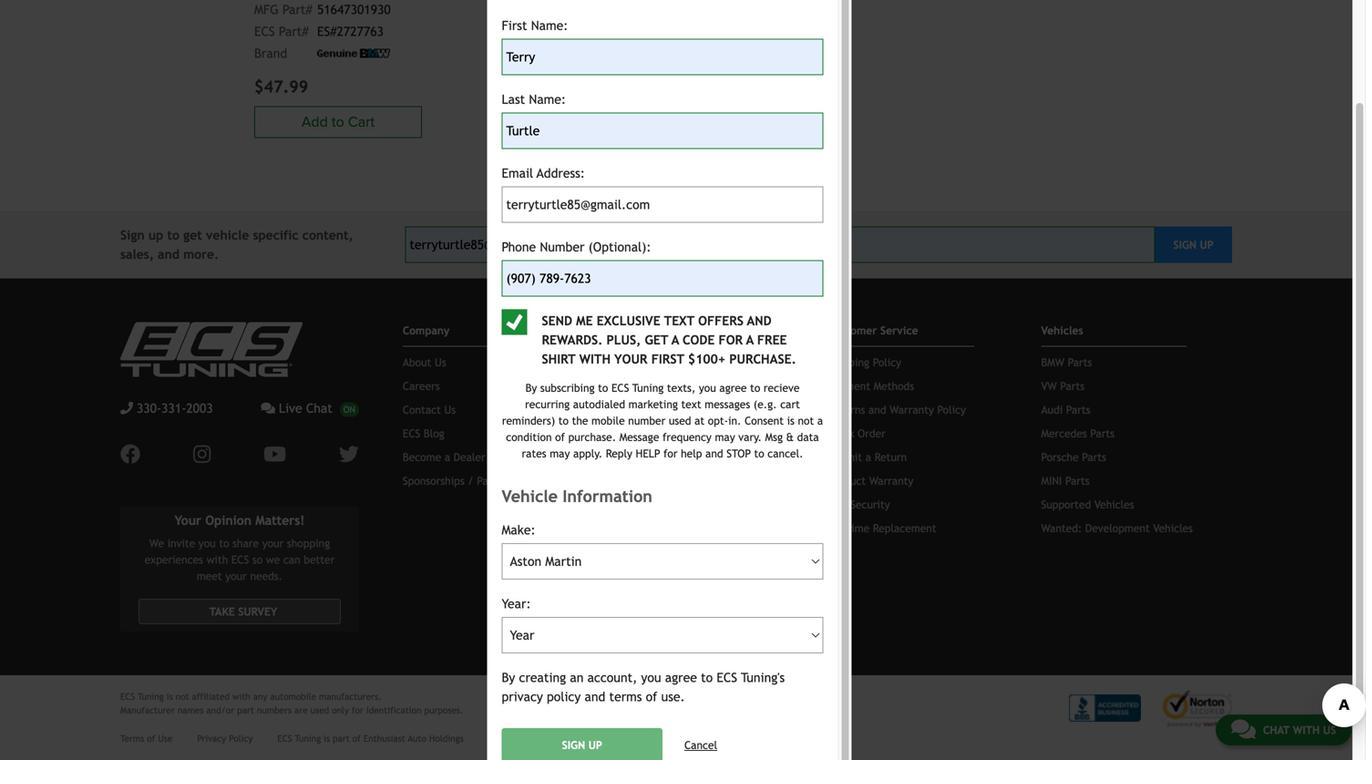Task type: describe. For each thing, give the bounding box(es) containing it.
sign up button
[[1155, 226, 1232, 263]]

0 horizontal spatial /
[[468, 474, 474, 487]]

my for my vehicles
[[616, 427, 629, 440]]

cancel
[[685, 739, 717, 751]]

name: for last name:
[[529, 92, 566, 107]]

purchase. inside by subscribing to ecs tuning texts, you agree to recieve recurring autodialed marketing text messages (e.g. cart reminders) to the mobile number used at opt-in. consent is not a condition of purchase. message frequency may vary. msg & data rates may apply. reply help for help and stop to cancel.
[[568, 431, 616, 444]]

first name:
[[502, 18, 568, 33]]

replacement
[[873, 522, 937, 534]]

msg
[[765, 431, 783, 444]]

not inside ecs tuning is not affiliated with any automobile manufacturers. manufacturer names and/or part numbers are used only for identification purposes.
[[176, 691, 189, 702]]

add to cart
[[302, 113, 375, 131]]

take survey link
[[139, 599, 341, 624]]

payment methods
[[829, 380, 914, 392]]

ecs inside we invite you to share your shopping experiences with ecs so we can better meet your needs.
[[231, 553, 249, 566]]

returns and warranty policy link
[[829, 403, 966, 416]]

is inside by subscribing to ecs tuning texts, you agree to recieve recurring autodialed marketing text messages (e.g. cart reminders) to the mobile number used at opt-in. consent is not a condition of purchase. message frequency may vary. msg & data rates may apply. reply help for help and stop to cancel.
[[787, 414, 795, 427]]

contact
[[403, 403, 441, 416]]

matters!
[[255, 513, 305, 528]]

us for contact us
[[444, 403, 456, 416]]

with inside we invite you to share your shopping experiences with ecs so we can better meet your needs.
[[207, 553, 228, 566]]

parts for vw parts
[[1060, 380, 1085, 392]]

wanted: development vehicles link
[[1041, 522, 1193, 534]]

any
[[253, 691, 267, 702]]

site security
[[829, 498, 890, 511]]

product warranty
[[829, 474, 914, 487]]

ecs blog link
[[403, 427, 445, 440]]

sales,
[[120, 247, 154, 261]]

make:
[[502, 523, 536, 537]]

better
[[304, 553, 335, 566]]

phone
[[502, 240, 536, 254]]

0 horizontal spatial chat
[[306, 401, 333, 416]]

you inside we invite you to share your shopping experiences with ecs so we can better meet your needs.
[[199, 537, 216, 550]]

an
[[570, 670, 584, 685]]

sign for sign up to get vehicle specific content, sales, and more.
[[120, 228, 145, 242]]

condition
[[506, 431, 552, 444]]

terms of use link
[[609, 689, 680, 704]]

sign up
[[1174, 238, 1214, 251]]

share
[[233, 537, 259, 550]]

0 vertical spatial part#
[[283, 2, 312, 17]]

send me exclusive text offers and rewards. plus, get a code for a free shirt with your first $100+ purchase.
[[542, 314, 796, 367]]

of inside 'by creating an account, you agree to ecs tuning's privacy policy and terms of use .'
[[646, 689, 658, 704]]

text inside by subscribing to ecs tuning texts, you agree to recieve recurring autodialed marketing text messages (e.g. cart reminders) to the mobile number used at opt-in. consent is not a condition of purchase. message frequency may vary. msg & data rates may apply. reply help for help and stop to cancel.
[[681, 398, 702, 411]]

the
[[572, 414, 588, 427]]

for inside ecs tuning is not affiliated with any automobile manufacturers. manufacturer names and/or part numbers are used only for identification purposes.
[[352, 705, 364, 716]]

for inside send me exclusive text offers and rewards. plus, get a code for a free shirt with your first $100+ purchase.
[[719, 333, 743, 347]]

policy for privacy policy
[[229, 733, 253, 744]]

us for about us
[[435, 356, 446, 369]]

terms
[[609, 689, 642, 704]]

0 vertical spatial /
[[651, 356, 657, 369]]

name: for first name:
[[531, 18, 568, 33]]

in
[[639, 356, 648, 369]]

my for my cart
[[616, 403, 629, 416]]

we invite you to share your shopping experiences with ecs so we can better meet your needs.
[[145, 537, 335, 583]]

mfg
[[254, 2, 279, 17]]

by for subscribing
[[526, 382, 537, 394]]

your
[[175, 513, 201, 528]]

development
[[1086, 522, 1150, 534]]

survey
[[238, 605, 277, 618]]

become
[[403, 451, 441, 463]]

vehicle
[[206, 228, 249, 242]]

and inside send me exclusive text offers and rewards. plus, get a code for a free shirt with your first $100+ purchase.
[[747, 314, 772, 328]]

product
[[829, 474, 866, 487]]

numbers
[[257, 705, 292, 716]]

payment methods link
[[829, 380, 914, 392]]

and inside sign up to get vehicle specific content, sales, and more.
[[158, 247, 179, 261]]

privacy
[[502, 689, 543, 704]]

331-
[[161, 401, 186, 416]]

instagram logo image
[[193, 444, 211, 464]]

a left return
[[866, 451, 871, 463]]

about
[[403, 356, 432, 369]]

so
[[252, 553, 263, 566]]

mercedes parts link
[[1041, 427, 1115, 440]]

site security link
[[829, 498, 890, 511]]

purposes.
[[424, 705, 464, 716]]

sign for sign in / create account
[[616, 356, 636, 369]]

1 vertical spatial policy
[[938, 403, 966, 416]]

help
[[681, 447, 702, 460]]

1 vertical spatial part#
[[279, 24, 309, 39]]

careers link
[[403, 380, 440, 392]]

we
[[149, 537, 164, 550]]

audi parts
[[1041, 403, 1091, 416]]

supported vehicles link
[[1041, 498, 1134, 511]]

up
[[589, 739, 602, 751]]

and inside by subscribing to ecs tuning texts, you agree to recieve recurring autodialed marketing text messages (e.g. cart reminders) to the mobile number used at opt-in. consent is not a condition of purchase. message frequency may vary. msg & data rates may apply. reply help for help and stop to cancel.
[[706, 447, 723, 460]]

enthusiast
[[364, 733, 405, 744]]

sign in / create account
[[616, 356, 735, 369]]

specific
[[253, 228, 299, 242]]

0 vertical spatial warranty
[[890, 403, 934, 416]]

send
[[542, 314, 572, 328]]

2 vertical spatial us
[[1323, 724, 1336, 737]]

agree inside 'by creating an account, you agree to ecs tuning's privacy policy and terms of use .'
[[665, 670, 697, 685]]

ecs tuning image
[[120, 322, 303, 377]]

in.
[[728, 414, 741, 427]]

creating
[[519, 670, 566, 685]]

contact us
[[403, 403, 456, 416]]

(optional):
[[588, 240, 651, 254]]

to inside 'by creating an account, you agree to ecs tuning's privacy policy and terms of use .'
[[701, 670, 713, 685]]

cancel.
[[768, 447, 804, 460]]

tuning inside by subscribing to ecs tuning texts, you agree to recieve recurring autodialed marketing text messages (e.g. cart reminders) to the mobile number used at opt-in. consent is not a condition of purchase. message frequency may vary. msg & data rates may apply. reply help for help and stop to cancel.
[[632, 382, 664, 394]]

ecs inside mfg part# 51647301930 ecs part# es#2727763 brand
[[254, 24, 275, 39]]

to up autodialed
[[598, 382, 608, 394]]

mercedes parts
[[1041, 427, 1115, 440]]

recurring
[[525, 398, 570, 411]]

not inside by subscribing to ecs tuning texts, you agree to recieve recurring autodialed marketing text messages (e.g. cart reminders) to the mobile number used at opt-in. consent is not a condition of purchase. message frequency may vary. msg & data rates may apply. reply help for help and stop to cancel.
[[798, 414, 814, 427]]

enthusiast auto holdings link
[[364, 732, 464, 746]]

my account
[[616, 324, 674, 337]]

shipping
[[829, 356, 870, 369]]

a left "dealer"
[[445, 451, 450, 463]]

porsche
[[1041, 451, 1079, 463]]

0 horizontal spatial your
[[225, 570, 247, 583]]

mobile
[[592, 414, 625, 427]]

chat with us
[[1263, 724, 1336, 737]]

cart inside "button"
[[348, 113, 375, 131]]

genuine bmw image
[[317, 49, 390, 58]]

about us link
[[403, 356, 446, 369]]

phone image
[[120, 402, 133, 415]]

submit a return
[[829, 451, 907, 463]]

my wish lists link
[[616, 380, 680, 392]]

rates
[[522, 447, 547, 460]]

service
[[881, 324, 918, 337]]

customer
[[829, 324, 877, 337]]

cart
[[780, 398, 800, 411]]

to down vary.
[[754, 447, 764, 460]]

agree inside by subscribing to ecs tuning texts, you agree to recieve recurring autodialed marketing text messages (e.g. cart reminders) to the mobile number used at opt-in. consent is not a condition of purchase. message frequency may vary. msg & data rates may apply. reply help for help and stop to cancel.
[[720, 382, 747, 394]]

privacy policy
[[197, 733, 253, 744]]

bmw
[[1041, 356, 1065, 369]]

contact us link
[[403, 403, 456, 416]]

create
[[660, 356, 693, 369]]

lists
[[658, 380, 680, 392]]

free
[[757, 333, 787, 347]]

become a dealer link
[[403, 451, 486, 463]]

my for my account
[[616, 324, 630, 337]]

ecs inside ecs tuning is not affiliated with any automobile manufacturers. manufacturer names and/or part numbers are used only for identification purposes.
[[120, 691, 135, 702]]



Task type: vqa. For each thing, say whether or not it's contained in the screenshot.
Supported Vehicles link
yes



Task type: locate. For each thing, give the bounding box(es) containing it.
you up terms of use link
[[641, 670, 661, 685]]

parts down mercedes parts link
[[1082, 451, 1107, 463]]

2 horizontal spatial policy
[[938, 403, 966, 416]]

0 horizontal spatial is
[[167, 691, 173, 702]]

1 vertical spatial for
[[664, 447, 678, 460]]

0 vertical spatial for
[[719, 333, 743, 347]]

2 vertical spatial tuning
[[295, 733, 321, 744]]

is down manufacturers.
[[324, 733, 330, 744]]

vw
[[1041, 380, 1057, 392]]

names
[[178, 705, 204, 716]]

1 my from the top
[[616, 324, 630, 337]]

1 horizontal spatial by
[[526, 382, 537, 394]]

and inside 'by creating an account, you agree to ecs tuning's privacy policy and terms of use .'
[[585, 689, 606, 704]]

parts right bmw
[[1068, 356, 1092, 369]]

to inside sign up to get vehicle specific content, sales, and more.
[[167, 228, 180, 242]]

1 horizontal spatial you
[[641, 670, 661, 685]]

2 my from the top
[[616, 380, 629, 392]]

your right meet
[[225, 570, 247, 583]]

for down 'offers'
[[719, 333, 743, 347]]

track
[[829, 427, 855, 440]]

0 vertical spatial is
[[787, 414, 795, 427]]

track order link
[[829, 427, 886, 440]]

account down code
[[696, 356, 735, 369]]

0 vertical spatial by
[[526, 382, 537, 394]]

0 vertical spatial us
[[435, 356, 446, 369]]

1 vertical spatial not
[[176, 691, 189, 702]]

0 horizontal spatial cart
[[348, 113, 375, 131]]

part down the any
[[237, 705, 254, 716]]

ecs down numbers
[[277, 733, 292, 744]]

tuning inside ecs tuning is not affiliated with any automobile manufacturers. manufacturer names and/or part numbers are used only for identification purposes.
[[138, 691, 164, 702]]

youtube logo image
[[264, 444, 286, 464]]

more.
[[183, 247, 219, 261]]

to left the
[[559, 414, 569, 427]]

up
[[148, 228, 163, 242], [1200, 238, 1214, 251]]

2 vertical spatial for
[[352, 705, 364, 716]]

name: right "first" at the top left of the page
[[531, 18, 568, 33]]

1 horizontal spatial for
[[664, 447, 678, 460]]

1 horizontal spatial purchase.
[[729, 352, 796, 367]]

holdings
[[429, 733, 464, 744]]

up for sign up
[[1200, 238, 1214, 251]]

a
[[672, 333, 679, 347], [746, 333, 754, 347], [817, 414, 823, 427], [445, 451, 450, 463], [866, 451, 871, 463]]

blog
[[424, 427, 445, 440]]

2 vertical spatial is
[[324, 733, 330, 744]]

of inside by subscribing to ecs tuning texts, you agree to recieve recurring autodialed marketing text messages (e.g. cart reminders) to the mobile number used at opt-in. consent is not a condition of purchase. message frequency may vary. msg & data rates may apply. reply help for help and stop to cancel.
[[555, 431, 565, 444]]

your down plus,
[[614, 352, 648, 367]]

0 vertical spatial your
[[614, 352, 648, 367]]

and right help
[[706, 447, 723, 460]]

1 horizontal spatial agree
[[720, 382, 747, 394]]

0 vertical spatial name:
[[531, 18, 568, 33]]

my wish lists
[[616, 380, 680, 392]]

4 my from the top
[[616, 427, 629, 440]]

1 vertical spatial you
[[199, 537, 216, 550]]

1 horizontal spatial cart
[[632, 403, 653, 416]]

0 vertical spatial not
[[798, 414, 814, 427]]

is up manufacturer
[[167, 691, 173, 702]]

my for my wish lists
[[616, 380, 629, 392]]

add to cart button
[[254, 106, 422, 138]]

1 vertical spatial /
[[468, 474, 474, 487]]

tuning up marketing
[[632, 382, 664, 394]]

name: right last
[[529, 92, 566, 107]]

up for sign up to get vehicle specific content, sales, and more.
[[148, 228, 163, 242]]

not up names
[[176, 691, 189, 702]]

2 vertical spatial your
[[225, 570, 247, 583]]

up inside sign up to get vehicle specific content, sales, and more.
[[148, 228, 163, 242]]

to inside "button"
[[332, 113, 344, 131]]

parts for porsche parts
[[1082, 451, 1107, 463]]

and
[[158, 247, 179, 261], [747, 314, 772, 328], [869, 403, 887, 416], [706, 447, 723, 460], [585, 689, 606, 704]]

and down account,
[[585, 689, 606, 704]]

may right rates
[[550, 447, 570, 460]]

330-331-2003
[[137, 401, 213, 416]]

0 vertical spatial used
[[669, 414, 691, 427]]

None text field
[[502, 39, 824, 75], [502, 113, 824, 149], [502, 39, 824, 75], [502, 113, 824, 149]]

/ right in
[[651, 356, 657, 369]]

with inside send me exclusive text offers and rewards. plus, get a code for a free shirt with your first $100+ purchase.
[[579, 352, 611, 367]]

email address:
[[502, 166, 585, 181]]

0 vertical spatial policy
[[873, 356, 902, 369]]

&
[[786, 431, 794, 444]]

ecs left blog
[[403, 427, 420, 440]]

51647301930
[[317, 2, 391, 17]]

address:
[[537, 166, 585, 181]]

1 vertical spatial by
[[502, 670, 515, 685]]

0 horizontal spatial get
[[183, 228, 202, 242]]

1 horizontal spatial up
[[1200, 238, 1214, 251]]

0 horizontal spatial account
[[633, 324, 674, 337]]

parts for audi parts
[[1066, 403, 1091, 416]]

for left help
[[664, 447, 678, 460]]

parts for bmw parts
[[1068, 356, 1092, 369]]

1 horizontal spatial tuning
[[295, 733, 321, 744]]

purchase. down free on the right top
[[729, 352, 796, 367]]

purchase. inside send me exclusive text offers and rewards. plus, get a code for a free shirt with your first $100+ purchase.
[[729, 352, 796, 367]]

by up privacy
[[502, 670, 515, 685]]

2 horizontal spatial tuning
[[632, 382, 664, 394]]

a up data
[[817, 414, 823, 427]]

1 horizontal spatial your
[[262, 537, 284, 550]]

become a dealer
[[403, 451, 486, 463]]

parts up mercedes parts
[[1066, 403, 1091, 416]]

information
[[563, 487, 653, 506]]

tuning
[[632, 382, 664, 394], [138, 691, 164, 702], [295, 733, 321, 744]]

None telephone field
[[502, 260, 824, 297]]

sign inside sign up to get vehicle specific content, sales, and more.
[[120, 228, 145, 242]]

you right invite
[[199, 537, 216, 550]]

a left free on the right top
[[746, 333, 754, 347]]

parts for mercedes parts
[[1091, 427, 1115, 440]]

porsche parts link
[[1041, 451, 1107, 463]]

number
[[540, 240, 585, 254]]

2 horizontal spatial for
[[719, 333, 743, 347]]

1 horizontal spatial get
[[645, 333, 668, 347]]

may down the opt-
[[715, 431, 735, 444]]

0 vertical spatial cart
[[348, 113, 375, 131]]

1 vertical spatial chat
[[1263, 724, 1290, 737]]

by inside 'by creating an account, you agree to ecs tuning's privacy policy and terms of use .'
[[502, 670, 515, 685]]

1 vertical spatial account
[[696, 356, 735, 369]]

used inside by subscribing to ecs tuning texts, you agree to recieve recurring autodialed marketing text messages (e.g. cart reminders) to the mobile number used at opt-in. consent is not a condition of purchase. message frequency may vary. msg & data rates may apply. reply help for help and stop to cancel.
[[669, 414, 691, 427]]

is down cart
[[787, 414, 795, 427]]

to left share at bottom
[[219, 537, 229, 550]]

your opinion matters!
[[175, 513, 305, 528]]

0 horizontal spatial by
[[502, 670, 515, 685]]

with
[[579, 352, 611, 367], [207, 553, 228, 566], [232, 691, 250, 702], [1293, 724, 1320, 737]]

1 vertical spatial used
[[311, 705, 329, 716]]

chat with us link
[[1216, 715, 1352, 746]]

you up messages
[[699, 382, 716, 394]]

submit
[[829, 451, 862, 463]]

ecs down 'mfg'
[[254, 24, 275, 39]]

name:
[[531, 18, 568, 33], [529, 92, 566, 107]]

my vehicles link
[[616, 427, 672, 440]]

0 horizontal spatial agree
[[665, 670, 697, 685]]

agree up .
[[665, 670, 697, 685]]

1 vertical spatial purchase.
[[568, 431, 616, 444]]

0 vertical spatial chat
[[306, 401, 333, 416]]

ecs
[[254, 24, 275, 39], [612, 382, 629, 394], [403, 427, 420, 440], [231, 553, 249, 566], [717, 670, 737, 685], [120, 691, 135, 702], [277, 733, 292, 744]]

by for creating
[[502, 670, 515, 685]]

can
[[283, 553, 301, 566]]

bmw parts
[[1041, 356, 1092, 369]]

2 horizontal spatial is
[[787, 414, 795, 427]]

is for ecs tuning is not affiliated with any automobile manufacturers. manufacturer names and/or part numbers are used only for identification purposes.
[[167, 691, 173, 702]]

2 vertical spatial policy
[[229, 733, 253, 744]]

content,
[[302, 228, 353, 242]]

is inside ecs tuning is not affiliated with any automobile manufacturers. manufacturer names and/or part numbers are used only for identification purposes.
[[167, 691, 173, 702]]

warranty down methods
[[890, 403, 934, 416]]

year:
[[502, 596, 531, 611]]

twitter logo image
[[339, 444, 359, 464]]

parts for mini parts
[[1066, 474, 1090, 487]]

sign
[[120, 228, 145, 242], [1174, 238, 1197, 251], [616, 356, 636, 369], [562, 739, 585, 751]]

ecs inside 'by creating an account, you agree to ecs tuning's privacy policy and terms of use .'
[[717, 670, 737, 685]]

number
[[628, 414, 666, 427]]

my cart
[[616, 403, 653, 416]]

policy for shipping policy
[[873, 356, 902, 369]]

0 vertical spatial text
[[664, 314, 695, 328]]

message
[[620, 431, 659, 444]]

vw parts link
[[1041, 380, 1085, 392]]

text inside send me exclusive text offers and rewards. plus, get a code for a free shirt with your first $100+ purchase.
[[664, 314, 695, 328]]

and up "order"
[[869, 403, 887, 416]]

0 vertical spatial agree
[[720, 382, 747, 394]]

0 horizontal spatial tuning
[[138, 691, 164, 702]]

parts down porsche parts link at the right bottom of the page
[[1066, 474, 1090, 487]]

cancel link
[[685, 737, 717, 753]]

agree up messages
[[720, 382, 747, 394]]

ecs up manufacturer
[[120, 691, 135, 702]]

used inside ecs tuning is not affiliated with any automobile manufacturers. manufacturer names and/or part numbers are used only for identification purposes.
[[311, 705, 329, 716]]

tuning for ecs tuning is part of enthusiast auto holdings
[[295, 733, 321, 744]]

0 vertical spatial purchase.
[[729, 352, 796, 367]]

sponsorships / partnerships
[[403, 474, 537, 487]]

orders
[[632, 451, 664, 463]]

by inside by subscribing to ecs tuning texts, you agree to recieve recurring autodialed marketing text messages (e.g. cart reminders) to the mobile number used at opt-in. consent is not a condition of purchase. message frequency may vary. msg & data rates may apply. reply help for help and stop to cancel.
[[526, 382, 537, 394]]

part inside ecs tuning is not affiliated with any automobile manufacturers. manufacturer names and/or part numbers are used only for identification purposes.
[[237, 705, 254, 716]]

0 horizontal spatial not
[[176, 691, 189, 702]]

0 vertical spatial tuning
[[632, 382, 664, 394]]

tuning for ecs tuning is not affiliated with any automobile manufacturers. manufacturer names and/or part numbers are used only for identification purposes.
[[138, 691, 164, 702]]

0 horizontal spatial policy
[[229, 733, 253, 744]]

parts right vw
[[1060, 380, 1085, 392]]

ecs left tuning's
[[717, 670, 737, 685]]

parts up porsche parts link at the right bottom of the page
[[1091, 427, 1115, 440]]

0 horizontal spatial part
[[237, 705, 254, 716]]

policy inside privacy policy link
[[229, 733, 253, 744]]

1 vertical spatial get
[[645, 333, 668, 347]]

text up code
[[664, 314, 695, 328]]

1 horizontal spatial may
[[715, 431, 735, 444]]

identification
[[366, 705, 422, 716]]

used up 'frequency'
[[669, 414, 691, 427]]

a inside by subscribing to ecs tuning texts, you agree to recieve recurring autodialed marketing text messages (e.g. cart reminders) to the mobile number used at opt-in. consent is not a condition of purchase. message frequency may vary. msg & data rates may apply. reply help for help and stop to cancel.
[[817, 414, 823, 427]]

warranty
[[890, 403, 934, 416], [869, 474, 914, 487]]

1 vertical spatial cart
[[632, 403, 653, 416]]

1 horizontal spatial used
[[669, 414, 691, 427]]

facebook logo image
[[120, 444, 140, 464]]

your up we
[[262, 537, 284, 550]]

0 horizontal spatial you
[[199, 537, 216, 550]]

shirt
[[542, 352, 576, 367]]

apply.
[[573, 447, 603, 460]]

part down only
[[333, 733, 350, 744]]

0 horizontal spatial up
[[148, 228, 163, 242]]

ecs left so at the left of page
[[231, 553, 249, 566]]

is for ecs tuning is part of enthusiast auto holdings
[[324, 733, 330, 744]]

ecs blog
[[403, 427, 445, 440]]

used
[[669, 414, 691, 427], [311, 705, 329, 716]]

1 horizontal spatial policy
[[873, 356, 902, 369]]

you inside 'by creating an account, you agree to ecs tuning's privacy policy and terms of use .'
[[641, 670, 661, 685]]

add
[[302, 113, 328, 131]]

1 horizontal spatial not
[[798, 414, 814, 427]]

3 my from the top
[[616, 403, 629, 416]]

vehicle information
[[502, 487, 653, 506]]

2 horizontal spatial your
[[614, 352, 648, 367]]

0 vertical spatial account
[[633, 324, 674, 337]]

0 horizontal spatial may
[[550, 447, 570, 460]]

0 vertical spatial may
[[715, 431, 735, 444]]

not up data
[[798, 414, 814, 427]]

1 vertical spatial tuning
[[138, 691, 164, 702]]

1 vertical spatial agree
[[665, 670, 697, 685]]

sign for sign up
[[1174, 238, 1197, 251]]

by up recurring
[[526, 382, 537, 394]]

consent
[[745, 414, 784, 427]]

vary.
[[739, 431, 762, 444]]

and right the sales,
[[158, 247, 179, 261]]

0 vertical spatial you
[[699, 382, 716, 394]]

account up first
[[633, 324, 674, 337]]

1 vertical spatial us
[[444, 403, 456, 416]]

frequency
[[663, 431, 712, 444]]

0 horizontal spatial for
[[352, 705, 364, 716]]

methods
[[874, 380, 914, 392]]

2 vertical spatial you
[[641, 670, 661, 685]]

up inside sign up button
[[1200, 238, 1214, 251]]

1 horizontal spatial chat
[[1263, 724, 1290, 737]]

part# up brand
[[279, 24, 309, 39]]

to up (e.g.
[[750, 382, 760, 394]]

supported
[[1041, 498, 1091, 511]]

for inside by subscribing to ecs tuning texts, you agree to recieve recurring autodialed marketing text messages (e.g. cart reminders) to the mobile number used at opt-in. consent is not a condition of purchase. message frequency may vary. msg & data rates may apply. reply help for help and stop to cancel.
[[664, 447, 678, 460]]

1 horizontal spatial account
[[696, 356, 735, 369]]

of
[[555, 431, 565, 444], [646, 689, 658, 704], [147, 733, 155, 744], [353, 733, 361, 744]]

returns and warranty policy
[[829, 403, 966, 416]]

to left the vehicle
[[167, 228, 180, 242]]

a up first
[[672, 333, 679, 347]]

take
[[209, 605, 235, 618]]

meet
[[197, 570, 222, 583]]

lifetime
[[829, 522, 870, 534]]

1 vertical spatial text
[[681, 398, 702, 411]]

1 vertical spatial part
[[333, 733, 350, 744]]

messages
[[705, 398, 750, 411]]

1 vertical spatial warranty
[[869, 474, 914, 487]]

are
[[294, 705, 308, 716]]

1 horizontal spatial is
[[324, 733, 330, 744]]

sign up to get vehicle specific content, sales, and more.
[[120, 228, 353, 261]]

get inside sign up to get vehicle specific content, sales, and more.
[[183, 228, 202, 242]]

warranty down return
[[869, 474, 914, 487]]

0 vertical spatial part
[[237, 705, 254, 716]]

1 vertical spatial may
[[550, 447, 570, 460]]

0 vertical spatial get
[[183, 228, 202, 242]]

get up more.
[[183, 228, 202, 242]]

parts
[[1068, 356, 1092, 369], [1060, 380, 1085, 392], [1066, 403, 1091, 416], [1091, 427, 1115, 440], [1082, 451, 1107, 463], [1066, 474, 1090, 487]]

texts,
[[667, 382, 696, 394]]

your inside send me exclusive text offers and rewards. plus, get a code for a free shirt with your first $100+ purchase.
[[614, 352, 648, 367]]

1 horizontal spatial /
[[651, 356, 657, 369]]

automobile
[[270, 691, 316, 702]]

sign for sign up
[[562, 739, 585, 751]]

take survey
[[209, 605, 277, 618]]

Send me exclusive text offers and rewards. Plus, get a code for a free shirt with your first $100+ purchase. checkbox
[[502, 309, 527, 335]]

2 horizontal spatial you
[[699, 382, 716, 394]]

manufacturer
[[120, 705, 175, 716]]

get inside send me exclusive text offers and rewards. plus, get a code for a free shirt with your first $100+ purchase.
[[645, 333, 668, 347]]

may
[[715, 431, 735, 444], [550, 447, 570, 460]]

ecs inside by subscribing to ecs tuning texts, you agree to recieve recurring autodialed marketing text messages (e.g. cart reminders) to the mobile number used at opt-in. consent is not a condition of purchase. message frequency may vary. msg & data rates may apply. reply help for help and stop to cancel.
[[612, 382, 629, 394]]

1 horizontal spatial part
[[333, 733, 350, 744]]

to inside we invite you to share your shopping experiences with ecs so we can better meet your needs.
[[219, 537, 229, 550]]

used right are
[[311, 705, 329, 716]]

policy
[[547, 689, 581, 704]]

return
[[875, 451, 907, 463]]

1 vertical spatial name:
[[529, 92, 566, 107]]

my for my orders
[[616, 451, 629, 463]]

get
[[183, 228, 202, 242], [645, 333, 668, 347]]

text up at
[[681, 398, 702, 411]]

5 my from the top
[[616, 451, 629, 463]]

manufacturers.
[[319, 691, 382, 702]]

get up first
[[645, 333, 668, 347]]

dealer
[[454, 451, 486, 463]]

by subscribing to ecs tuning texts, you agree to recieve recurring autodialed marketing text messages (e.g. cart reminders) to the mobile number used at opt-in. consent is not a condition of purchase. message frequency may vary. msg & data rates may apply. reply help for help and stop to cancel.
[[502, 382, 823, 460]]

0 horizontal spatial purchase.
[[568, 431, 616, 444]]

payment
[[829, 380, 871, 392]]

tuning up manufacturer
[[138, 691, 164, 702]]

purchase. up apply.
[[568, 431, 616, 444]]

and up free on the right top
[[747, 314, 772, 328]]

/ down "dealer"
[[468, 474, 474, 487]]

ecs left wish
[[612, 382, 629, 394]]

0 horizontal spatial used
[[311, 705, 329, 716]]

comments image
[[261, 402, 275, 415]]

None email field
[[502, 186, 824, 223]]

vehicle
[[502, 487, 558, 506]]

terms of use link
[[120, 732, 173, 746]]

you inside by subscribing to ecs tuning texts, you agree to recieve recurring autodialed marketing text messages (e.g. cart reminders) to the mobile number used at opt-in. consent is not a condition of purchase. message frequency may vary. msg & data rates may apply. reply help for help and stop to cancel.
[[699, 382, 716, 394]]

use
[[158, 733, 173, 744]]

at
[[695, 414, 705, 427]]

1 vertical spatial is
[[167, 691, 173, 702]]

sign in / create account link
[[616, 356, 735, 369]]

wanted:
[[1041, 522, 1082, 534]]

to left tuning's
[[701, 670, 713, 685]]

exclusive
[[597, 314, 661, 328]]

for down manufacturers.
[[352, 705, 364, 716]]

1 vertical spatial your
[[262, 537, 284, 550]]

with inside ecs tuning is not affiliated with any automobile manufacturers. manufacturer names and/or part numbers are used only for identification purposes.
[[232, 691, 250, 702]]

submit a return link
[[829, 451, 907, 463]]

my
[[616, 324, 630, 337], [616, 380, 629, 392], [616, 403, 629, 416], [616, 427, 629, 440], [616, 451, 629, 463]]

tuning down are
[[295, 733, 321, 744]]

customer service
[[829, 324, 918, 337]]

part# right 'mfg'
[[283, 2, 312, 17]]

to right add
[[332, 113, 344, 131]]



